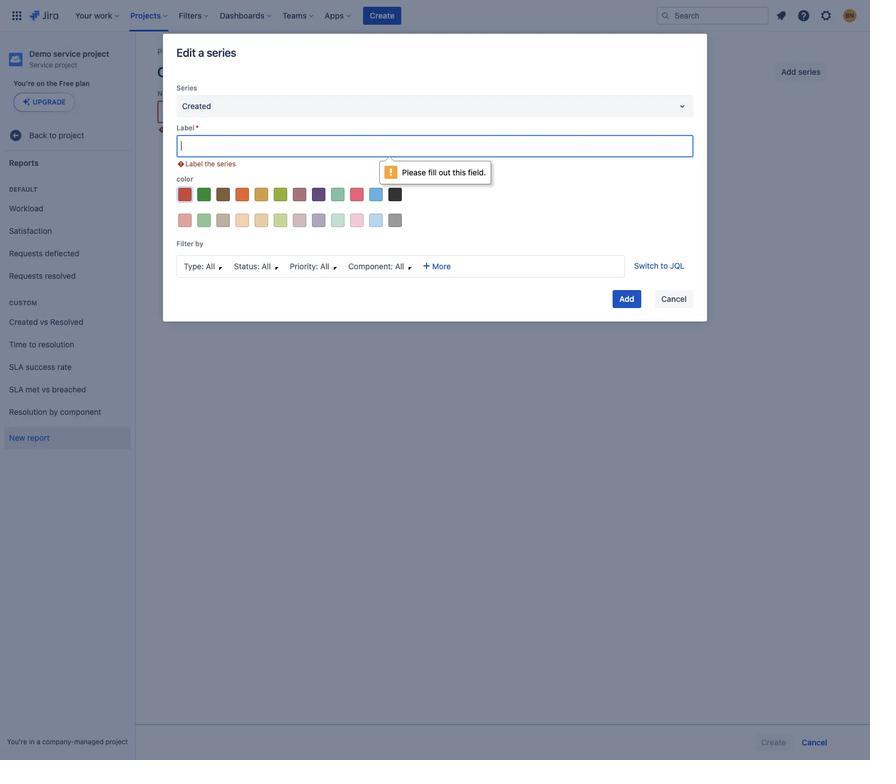 Task type: describe. For each thing, give the bounding box(es) containing it.
add for add series
[[782, 67, 796, 76]]

deflected
[[45, 248, 79, 258]]

label the series
[[186, 160, 236, 168]]

more
[[432, 261, 451, 271]]

dark taupe image
[[293, 188, 306, 201]]

are
[[453, 161, 469, 174]]

add series
[[782, 67, 821, 76]]

0 vertical spatial vs
[[40, 317, 48, 327]]

project for back to project
[[59, 130, 84, 140]]

1 vertical spatial vs
[[42, 384, 50, 394]]

create for create report
[[157, 64, 197, 80]]

light pink image
[[350, 214, 364, 227]]

1 vertical spatial in
[[29, 738, 35, 746]]

back
[[29, 130, 47, 140]]

create banner
[[0, 0, 870, 31]]

grey image
[[389, 214, 402, 227]]

light taupe image
[[293, 214, 306, 227]]

filter
[[177, 240, 194, 248]]

projects link
[[157, 45, 187, 58]]

0 vertical spatial cancel button
[[655, 290, 694, 308]]

satisfaction link
[[4, 220, 130, 242]]

dark green image
[[197, 188, 211, 201]]

error image
[[157, 125, 166, 134]]

edit a series dialog
[[163, 34, 707, 322]]

dark teal image
[[331, 188, 345, 201]]

breached
[[52, 384, 86, 394]]

demo service project link
[[201, 45, 278, 58]]

status:
[[234, 261, 260, 271]]

by for filter
[[195, 240, 204, 248]]

switch
[[634, 261, 659, 270]]

series
[[177, 84, 197, 92]]

resolution by component
[[9, 407, 101, 416]]

managed
[[74, 738, 104, 746]]

all for type: all
[[206, 261, 215, 271]]

create report
[[157, 64, 235, 80]]

0 horizontal spatial this
[[204, 125, 216, 134]]

0 vertical spatial in
[[519, 161, 528, 174]]

component:
[[348, 261, 393, 271]]

type:
[[184, 261, 204, 271]]

dark purple image
[[312, 188, 326, 201]]

light purple image
[[312, 214, 326, 227]]

new
[[9, 433, 25, 442]]

requests resolved link
[[4, 265, 130, 287]]

satisfaction
[[9, 226, 52, 235]]

sla for sla success rate
[[9, 362, 24, 371]]

light yellow image
[[255, 214, 268, 227]]

service for demo service project service project
[[53, 49, 81, 58]]

resolution by component link
[[4, 401, 130, 423]]

Series text field
[[182, 101, 184, 112]]

resolved
[[45, 271, 76, 280]]

custom group
[[4, 287, 130, 427]]

new report group
[[4, 423, 130, 453]]

create button
[[363, 6, 401, 24]]

sla met vs breached link
[[4, 378, 130, 401]]

dark olive green image
[[274, 188, 287, 201]]

plan
[[76, 79, 90, 88]]

component
[[60, 407, 101, 416]]

1 horizontal spatial cancel button
[[795, 734, 834, 752]]

created for created vs resolved
[[9, 317, 38, 327]]

jql
[[670, 261, 685, 270]]

created for created
[[182, 101, 211, 111]]

a inside dialog
[[198, 46, 204, 59]]

service for demo service project
[[224, 47, 250, 56]]

1 vertical spatial a
[[239, 125, 243, 134]]

demo service project
[[201, 47, 278, 56]]

2 vertical spatial a
[[37, 738, 40, 746]]

back to project
[[29, 130, 84, 140]]

label *
[[177, 124, 199, 132]]

light teal image
[[331, 214, 345, 227]]

dark pink image
[[350, 188, 364, 201]]

component: all
[[348, 261, 404, 271]]

filter by
[[177, 240, 204, 248]]

edit a series
[[177, 46, 236, 59]]

switch to jql link
[[634, 261, 685, 270]]

sla met vs breached
[[9, 384, 86, 394]]

requests deflected
[[9, 248, 79, 258]]

please
[[166, 125, 187, 134]]

Name field
[[159, 102, 291, 122]]

sla success rate
[[9, 362, 72, 371]]

met
[[26, 384, 40, 394]]

no
[[471, 161, 484, 174]]

created vs resolved
[[9, 317, 83, 327]]

color
[[177, 175, 193, 183]]

light blue image
[[369, 214, 383, 227]]

open image
[[676, 100, 689, 113]]

workload
[[9, 203, 43, 213]]

more button
[[419, 257, 455, 275]]

label for label *
[[177, 124, 195, 132]]

light brown image
[[216, 214, 230, 227]]

demo for demo service project service project
[[29, 49, 51, 58]]



Task type: vqa. For each thing, say whether or not it's contained in the screenshot.
the middle Search
no



Task type: locate. For each thing, give the bounding box(es) containing it.
series
[[207, 46, 236, 59], [799, 67, 821, 76], [217, 160, 236, 168], [487, 161, 516, 174]]

light green image
[[197, 214, 211, 227]]

to for jql
[[661, 261, 668, 270]]

a
[[198, 46, 204, 59], [239, 125, 243, 134], [37, 738, 40, 746]]

resolution
[[38, 339, 74, 349]]

4 all from the left
[[395, 261, 404, 271]]

a left company-
[[37, 738, 40, 746]]

1 requests from the top
[[9, 248, 43, 258]]

1 horizontal spatial the
[[205, 160, 215, 168]]

project
[[252, 47, 278, 56], [83, 49, 109, 58], [55, 61, 77, 69], [59, 130, 84, 140], [105, 738, 128, 746]]

project for demo service project
[[252, 47, 278, 56]]

created down series
[[182, 101, 211, 111]]

error image
[[177, 160, 186, 169]]

you're
[[13, 79, 35, 88], [7, 738, 27, 746]]

1 horizontal spatial in
[[519, 161, 528, 174]]

1 vertical spatial add
[[620, 294, 635, 304]]

upgrade
[[33, 98, 66, 106]]

1 vertical spatial created
[[9, 317, 38, 327]]

sla left met
[[9, 384, 24, 394]]

by
[[195, 240, 204, 248], [49, 407, 58, 416]]

0 vertical spatial the
[[46, 79, 57, 88]]

0 horizontal spatial a
[[37, 738, 40, 746]]

you're on the free plan
[[13, 79, 90, 88]]

to inside group
[[29, 339, 36, 349]]

2 sla from the top
[[9, 384, 24, 394]]

created inside custom group
[[9, 317, 38, 327]]

add
[[782, 67, 796, 76], [620, 294, 635, 304]]

0 vertical spatial create
[[370, 10, 395, 20]]

resolved
[[50, 317, 83, 327]]

light olive green image
[[274, 214, 287, 227]]

1 horizontal spatial add
[[782, 67, 796, 76]]

dark blue image
[[369, 188, 383, 201]]

you're in a company-managed project
[[7, 738, 128, 746]]

all right status:
[[262, 261, 271, 271]]

the right error icon
[[205, 160, 215, 168]]

0 vertical spatial a
[[198, 46, 204, 59]]

requests up custom
[[9, 271, 43, 280]]

there
[[422, 161, 451, 174]]

to for resolution
[[29, 339, 36, 349]]

add for add
[[620, 294, 635, 304]]

1 vertical spatial this
[[530, 161, 548, 174]]

2 horizontal spatial a
[[239, 125, 243, 134]]

requests for requests deflected
[[9, 248, 43, 258]]

dark red image
[[178, 188, 192, 201]]

1 horizontal spatial demo
[[201, 47, 222, 56]]

label for label the series
[[186, 160, 203, 168]]

you're left company-
[[7, 738, 27, 746]]

a left name
[[239, 125, 243, 134]]

demo up service
[[29, 49, 51, 58]]

label left *
[[177, 124, 195, 132]]

created vs resolved link
[[4, 311, 130, 333]]

0 vertical spatial you're
[[13, 79, 35, 88]]

1 vertical spatial cancel
[[802, 738, 828, 747]]

time
[[9, 339, 27, 349]]

sla
[[9, 362, 24, 371], [9, 384, 24, 394]]

series inside "add series" button
[[799, 67, 821, 76]]

dark orange image
[[236, 188, 249, 201]]

time to resolution link
[[4, 333, 130, 356]]

requests resolved
[[9, 271, 76, 280]]

2 horizontal spatial to
[[661, 261, 668, 270]]

1 vertical spatial cancel button
[[795, 734, 834, 752]]

created down custom
[[9, 317, 38, 327]]

1 horizontal spatial by
[[195, 240, 204, 248]]

switch to jql
[[634, 261, 685, 270]]

priority:
[[290, 261, 318, 271]]

service
[[224, 47, 250, 56], [53, 49, 81, 58]]

2 vertical spatial to
[[29, 339, 36, 349]]

cancel
[[662, 294, 687, 304], [802, 738, 828, 747]]

reports
[[9, 158, 39, 167]]

all right priority:
[[320, 261, 329, 271]]

there are no series in this report
[[422, 161, 581, 174]]

0 horizontal spatial add
[[620, 294, 635, 304]]

None field
[[178, 136, 693, 156]]

1 horizontal spatial create
[[370, 10, 395, 20]]

demo
[[201, 47, 222, 56], [29, 49, 51, 58]]

a right edit
[[198, 46, 204, 59]]

0 vertical spatial created
[[182, 101, 211, 111]]

requests deflected link
[[4, 242, 130, 265]]

sla down the time
[[9, 362, 24, 371]]

you're for you're in a company-managed project
[[7, 738, 27, 746]]

0 horizontal spatial to
[[29, 339, 36, 349]]

0 vertical spatial label
[[177, 124, 195, 132]]

add series button
[[775, 63, 828, 81]]

created
[[182, 101, 211, 111], [9, 317, 38, 327]]

you're for you're on the free plan
[[13, 79, 35, 88]]

1 horizontal spatial a
[[198, 46, 204, 59]]

none field inside edit a series dialog
[[178, 136, 693, 156]]

default
[[9, 186, 37, 193]]

by right filter
[[195, 240, 204, 248]]

0 vertical spatial this
[[204, 125, 216, 134]]

upgrade button
[[14, 93, 74, 111]]

requests down satisfaction
[[9, 248, 43, 258]]

requests for requests resolved
[[9, 271, 43, 280]]

0 vertical spatial requests
[[9, 248, 43, 258]]

time to resolution
[[9, 339, 74, 349]]

the
[[46, 79, 57, 88], [205, 160, 215, 168]]

black image
[[389, 188, 402, 201]]

you're left on
[[13, 79, 35, 88]]

please give this report a name
[[166, 125, 262, 134]]

1 vertical spatial to
[[661, 261, 668, 270]]

projects
[[157, 47, 187, 56]]

priority: all
[[290, 261, 329, 271]]

1 horizontal spatial created
[[182, 101, 211, 111]]

vs
[[40, 317, 48, 327], [42, 384, 50, 394]]

by inside edit a series dialog
[[195, 240, 204, 248]]

custom
[[9, 299, 37, 307]]

service up free on the left top of the page
[[53, 49, 81, 58]]

1 horizontal spatial this
[[530, 161, 548, 174]]

1 vertical spatial label
[[186, 160, 203, 168]]

vs right met
[[42, 384, 50, 394]]

edit
[[177, 46, 196, 59]]

1 vertical spatial you're
[[7, 738, 27, 746]]

all for status: all
[[262, 261, 271, 271]]

1 vertical spatial by
[[49, 407, 58, 416]]

create
[[370, 10, 395, 20], [157, 64, 197, 80]]

0 horizontal spatial the
[[46, 79, 57, 88]]

type: all
[[184, 261, 215, 271]]

primary element
[[7, 0, 657, 31]]

project for demo service project service project
[[83, 49, 109, 58]]

demo inside demo service project service project
[[29, 49, 51, 58]]

vs up time to resolution
[[40, 317, 48, 327]]

by down the sla met vs breached
[[49, 407, 58, 416]]

light red image
[[178, 214, 192, 227]]

demo for demo service project
[[201, 47, 222, 56]]

0 horizontal spatial cancel
[[662, 294, 687, 304]]

default group
[[4, 174, 130, 291]]

label up color
[[186, 160, 203, 168]]

cancel inside edit a series dialog
[[662, 294, 687, 304]]

by inside 'resolution by component' link
[[49, 407, 58, 416]]

1 horizontal spatial service
[[224, 47, 250, 56]]

status: all
[[234, 261, 271, 271]]

new report
[[9, 433, 50, 442]]

give
[[189, 125, 202, 134]]

on
[[36, 79, 45, 88]]

2 all from the left
[[262, 261, 271, 271]]

0 horizontal spatial demo
[[29, 49, 51, 58]]

in right no
[[519, 161, 528, 174]]

0 horizontal spatial in
[[29, 738, 35, 746]]

1 vertical spatial create
[[157, 64, 197, 80]]

1 sla from the top
[[9, 362, 24, 371]]

0 horizontal spatial service
[[53, 49, 81, 58]]

create inside button
[[370, 10, 395, 20]]

add inside button
[[620, 294, 635, 304]]

add button
[[613, 290, 641, 308]]

in left company-
[[29, 738, 35, 746]]

name
[[245, 125, 262, 134]]

all right type:
[[206, 261, 215, 271]]

1 horizontal spatial to
[[49, 130, 57, 140]]

1 vertical spatial requests
[[9, 271, 43, 280]]

by for resolution
[[49, 407, 58, 416]]

back to project link
[[4, 124, 130, 147]]

the inside edit a series dialog
[[205, 160, 215, 168]]

0 horizontal spatial by
[[49, 407, 58, 416]]

0 horizontal spatial cancel button
[[655, 290, 694, 308]]

dark brown image
[[216, 188, 230, 201]]

2 requests from the top
[[9, 271, 43, 280]]

to left jql
[[661, 261, 668, 270]]

cancel for cancel button to the right
[[802, 738, 828, 747]]

report
[[199, 64, 235, 80], [218, 125, 237, 134], [551, 161, 581, 174], [27, 433, 50, 442]]

0 vertical spatial add
[[782, 67, 796, 76]]

requests
[[9, 248, 43, 258], [9, 271, 43, 280]]

0 vertical spatial cancel
[[662, 294, 687, 304]]

service
[[29, 61, 53, 69]]

all right component:
[[395, 261, 404, 271]]

create for create
[[370, 10, 395, 20]]

sla success rate link
[[4, 356, 130, 378]]

this
[[204, 125, 216, 134], [530, 161, 548, 174]]

1 all from the left
[[206, 261, 215, 271]]

success
[[26, 362, 55, 371]]

demo service project service project
[[29, 49, 109, 69]]

0 vertical spatial sla
[[9, 362, 24, 371]]

to for project
[[49, 130, 57, 140]]

light orange image
[[236, 214, 249, 227]]

1 vertical spatial sla
[[9, 384, 24, 394]]

created inside series element
[[182, 101, 211, 111]]

0 horizontal spatial create
[[157, 64, 197, 80]]

cancel button
[[655, 290, 694, 308], [795, 734, 834, 752]]

series element
[[177, 95, 694, 118]]

workload link
[[4, 197, 130, 220]]

the right on
[[46, 79, 57, 88]]

resolution
[[9, 407, 47, 416]]

service inside demo service project service project
[[53, 49, 81, 58]]

rate
[[57, 362, 72, 371]]

to inside edit a series dialog
[[661, 261, 668, 270]]

label
[[177, 124, 195, 132], [186, 160, 203, 168]]

cancel for cancel button to the top
[[662, 294, 687, 304]]

to right "back"
[[49, 130, 57, 140]]

company-
[[42, 738, 74, 746]]

1 horizontal spatial cancel
[[802, 738, 828, 747]]

add inside button
[[782, 67, 796, 76]]

3 all from the left
[[320, 261, 329, 271]]

search image
[[661, 11, 670, 20]]

sla for sla met vs breached
[[9, 384, 24, 394]]

service up create report
[[224, 47, 250, 56]]

0 vertical spatial by
[[195, 240, 204, 248]]

all for component: all
[[395, 261, 404, 271]]

demo right edit
[[201, 47, 222, 56]]

0 vertical spatial to
[[49, 130, 57, 140]]

Search field
[[657, 6, 769, 24]]

new report link
[[4, 427, 130, 449]]

*
[[196, 124, 199, 132]]

report inside the "new report" link
[[27, 433, 50, 442]]

all for priority: all
[[320, 261, 329, 271]]

to right the time
[[29, 339, 36, 349]]

name
[[157, 89, 177, 98]]

0 horizontal spatial created
[[9, 317, 38, 327]]

1 vertical spatial the
[[205, 160, 215, 168]]

dark yellow image
[[255, 188, 268, 201]]

to
[[49, 130, 57, 140], [661, 261, 668, 270], [29, 339, 36, 349]]

jira image
[[29, 9, 58, 22], [29, 9, 58, 22]]

free
[[59, 79, 74, 88]]



